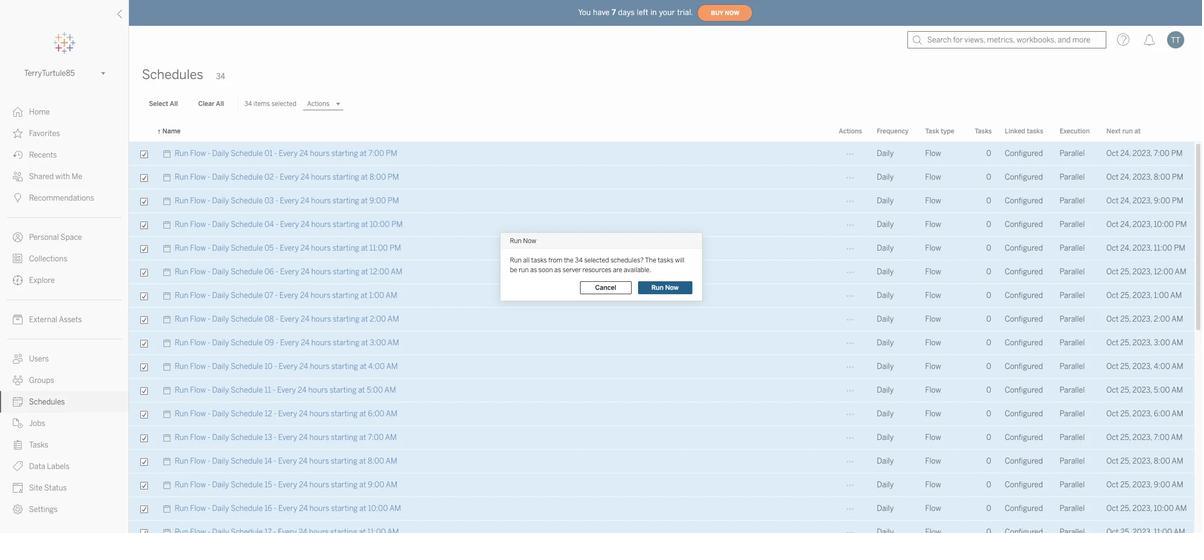 Task type: describe. For each thing, give the bounding box(es) containing it.
every for 11
[[277, 386, 296, 395]]

2023, for oct 25, 2023, 2:00 am
[[1133, 315, 1153, 324]]

at for run flow - daily schedule 06 - every 24 hours starting at 12:00 am
[[361, 267, 368, 277]]

schedule image for run flow - daily schedule 01 - every 24 hours starting at 7:00 pm
[[162, 142, 175, 166]]

run flow - daily schedule 04 - every 24 hours starting at 10:00 pm
[[175, 220, 403, 229]]

run for 34
[[510, 256, 522, 264]]

actions
[[839, 128, 863, 135]]

clear all button
[[191, 97, 231, 110]]

starting for run flow - daily schedule 12 - every 24 hours starting at 6:00 am
[[331, 409, 358, 419]]

oct for oct 25, 2023, 3:00 am
[[1107, 338, 1119, 348]]

hours for 16
[[310, 504, 330, 513]]

am inside run flow - daily schedule 08 - every 24 hours starting at 2:00 am link
[[388, 315, 399, 324]]

at for run flow - daily schedule 07 - every 24 hours starting at 1:00 am
[[361, 291, 368, 300]]

11
[[265, 386, 271, 395]]

run flow - daily schedule 09 - every 24 hours starting at 3:00 am link
[[175, 331, 399, 355]]

you
[[579, 8, 591, 17]]

24 for 14
[[299, 457, 308, 466]]

schedules link
[[0, 391, 129, 413]]

1 12:00 from the left
[[370, 267, 390, 277]]

oct 24, 2023, 7:00 pm
[[1107, 149, 1184, 158]]

2023, for oct 25, 2023, 10:00 am
[[1133, 504, 1153, 513]]

parallel for oct 25, 2023, 10:00 am
[[1060, 504, 1086, 513]]

me
[[72, 172, 82, 181]]

24 for 09
[[301, 338, 310, 348]]

row containing run flow - daily schedule 16 - every 24 hours starting at 10:00 am
[[129, 497, 1195, 521]]

2 1:00 from the left
[[1155, 291, 1170, 300]]

2:00 inside run flow - daily schedule 08 - every 24 hours starting at 2:00 am link
[[370, 315, 386, 324]]

am inside run flow - daily schedule 06 - every 24 hours starting at 12:00 am link
[[391, 267, 403, 277]]

run for 01
[[175, 149, 189, 158]]

every for 01
[[279, 149, 298, 158]]

2 11:00 from the left
[[1155, 244, 1173, 253]]

run all tasks from the 34 selected schedules? the tasks will be run as soon as server resources are available.
[[510, 256, 685, 274]]

run flow - daily schedule 16 - every 24 hours starting at 10:00 am
[[175, 504, 401, 513]]

2 6:00 from the left
[[1155, 409, 1171, 419]]

oct for oct 25, 2023, 6:00 am
[[1107, 409, 1119, 419]]

grid containing run flow - daily schedule 01 - every 24 hours starting at 7:00 pm
[[129, 122, 1203, 533]]

1 horizontal spatial tasks
[[658, 256, 674, 264]]

parallel for oct 24, 2023, 11:00 pm
[[1060, 244, 1086, 253]]

25, for oct 25, 2023, 9:00 am
[[1121, 480, 1132, 490]]

parallel for oct 25, 2023, 2:00 am
[[1060, 315, 1086, 324]]

15
[[265, 480, 272, 490]]

04
[[265, 220, 274, 229]]

34 inside run all tasks from the 34 selected schedules? the tasks will be run as soon as server resources are available.
[[575, 256, 583, 264]]

run for 07
[[175, 291, 189, 300]]

explore link
[[0, 270, 129, 291]]

run inside run all tasks from the 34 selected schedules? the tasks will be run as soon as server resources are available.
[[519, 266, 529, 274]]

2023, for oct 25, 2023, 1:00 am
[[1133, 291, 1153, 300]]

now for buy now button
[[726, 9, 740, 16]]

12
[[265, 409, 272, 419]]

run flow - daily schedule 03 - every 24 hours starting at 9:00 pm link
[[175, 189, 399, 213]]

13
[[265, 433, 272, 442]]

0 for oct 24, 2023, 9:00 pm
[[987, 196, 992, 206]]

2 12:00 from the left
[[1155, 267, 1174, 277]]

at for run flow - daily schedule 09 - every 24 hours starting at 3:00 am
[[361, 338, 368, 348]]

collections
[[29, 254, 67, 264]]

24 for 07
[[300, 291, 309, 300]]

run flow - daily schedule 11 - every 24 hours starting at 5:00 am
[[175, 386, 396, 395]]

schedule for 12
[[231, 409, 263, 419]]

am inside run flow - daily schedule 14 - every 24 hours starting at 8:00 am link
[[386, 457, 398, 466]]

24, for oct 24, 2023, 11:00 pm
[[1121, 244, 1132, 253]]

site
[[29, 484, 43, 493]]

at for run flow - daily schedule 15 - every 24 hours starting at 9:00 am
[[360, 480, 366, 490]]

hours for 09
[[312, 338, 331, 348]]

recents link
[[0, 144, 129, 166]]

server
[[563, 266, 582, 274]]

starting for run flow - daily schedule 10 - every 24 hours starting at 4:00 am
[[332, 362, 358, 371]]

oct 24, 2023, 8:00 pm
[[1107, 173, 1184, 182]]

groups link
[[0, 370, 129, 391]]

name
[[162, 128, 181, 135]]

oct for oct 24, 2023, 11:00 pm
[[1107, 244, 1119, 253]]

users
[[29, 355, 49, 364]]

run flow - daily schedule 16 - every 24 hours starting at 10:00 am link
[[175, 497, 401, 521]]

recommendations
[[29, 194, 94, 203]]

row containing run flow - daily schedule 02 - every 24 hours starting at 8:00 pm
[[129, 166, 1195, 189]]

schedule image for run flow - daily schedule 03 - every 24 hours starting at 9:00 pm
[[162, 189, 175, 213]]

configured for oct 25, 2023, 5:00 am
[[1006, 386, 1044, 395]]

2 4:00 from the left
[[1155, 362, 1171, 371]]

at for run flow - daily schedule 11 - every 24 hours starting at 5:00 am
[[358, 386, 365, 395]]

hours for 15
[[310, 480, 329, 490]]

0 for oct 25, 2023, 12:00 am
[[987, 267, 992, 277]]

row containing run flow - daily schedule 08 - every 24 hours starting at 2:00 am
[[129, 308, 1195, 331]]

users link
[[0, 348, 129, 370]]

25, for oct 25, 2023, 4:00 am
[[1121, 362, 1132, 371]]

schedule for 03
[[231, 196, 263, 206]]

oct 25, 2023, 7:00 am
[[1107, 433, 1184, 442]]

01
[[265, 149, 273, 158]]

oct for oct 25, 2023, 5:00 am
[[1107, 386, 1119, 395]]

the
[[645, 256, 657, 264]]

pm inside "link"
[[390, 244, 401, 253]]

parallel for oct 25, 2023, 5:00 am
[[1060, 386, 1086, 395]]

every for 15
[[278, 480, 297, 490]]

1:00 inside run flow - daily schedule 07 - every 24 hours starting at 1:00 am link
[[369, 291, 384, 300]]

row containing run flow - daily schedule 07 - every 24 hours starting at 1:00 am
[[129, 284, 1195, 308]]

am inside the run flow - daily schedule 15 - every 24 hours starting at 9:00 am link
[[386, 480, 398, 490]]

every for 04
[[280, 220, 299, 229]]

24, for oct 24, 2023, 8:00 pm
[[1121, 173, 1132, 182]]

row containing run flow - daily schedule 06 - every 24 hours starting at 12:00 am
[[129, 260, 1195, 284]]

row containing run flow - daily schedule 15 - every 24 hours starting at 9:00 am
[[129, 473, 1195, 497]]

linked
[[1006, 128, 1026, 135]]

hours for 03
[[311, 196, 331, 206]]

external assets link
[[0, 309, 129, 330]]

home link
[[0, 101, 129, 123]]

17 row from the top
[[129, 521, 1195, 533]]

run flow - daily schedule 14 - every 24 hours starting at 8:00 am link
[[175, 450, 398, 473]]

labels
[[47, 462, 70, 471]]

settings
[[29, 505, 58, 514]]

row containing run flow - daily schedule 14 - every 24 hours starting at 8:00 am
[[129, 450, 1195, 473]]

0 for oct 25, 2023, 8:00 am
[[987, 457, 992, 466]]

0 for oct 24, 2023, 8:00 pm
[[987, 173, 992, 182]]

1 horizontal spatial schedules
[[142, 67, 203, 82]]

34 items selected
[[245, 100, 297, 108]]

data labels link
[[0, 456, 129, 477]]

tasks inside grid
[[1028, 128, 1044, 135]]

24 for 06
[[301, 267, 310, 277]]

1 as from the left
[[531, 266, 537, 274]]

recents
[[29, 151, 57, 160]]

hours for 14
[[309, 457, 329, 466]]

schedule image for run flow - daily schedule 05 - every 24 hours starting at 11:00 pm
[[162, 237, 175, 260]]

24, for oct 24, 2023, 10:00 pm
[[1121, 220, 1132, 229]]

run for 15
[[175, 480, 189, 490]]

run flow - daily schedule 04 - every 24 hours starting at 10:00 pm link
[[175, 213, 403, 237]]

oct 25, 2023, 6:00 am
[[1107, 409, 1184, 419]]

next
[[1107, 128, 1122, 135]]

24 for 08
[[301, 315, 310, 324]]

clear all
[[198, 100, 224, 108]]

main navigation. press the up and down arrow keys to access links. element
[[0, 101, 129, 520]]

parallel for oct 24, 2023, 9:00 pm
[[1060, 196, 1086, 206]]

2 3:00 from the left
[[1155, 338, 1171, 348]]

now for run now button
[[666, 284, 679, 291]]

schedule for 04
[[231, 220, 263, 229]]

be
[[510, 266, 518, 274]]

buy
[[711, 9, 724, 16]]

hours for 11
[[309, 386, 328, 395]]

02
[[265, 173, 274, 182]]

parallel for oct 25, 2023, 6:00 am
[[1060, 409, 1086, 419]]

starting for run flow - daily schedule 03 - every 24 hours starting at 9:00 pm
[[333, 196, 359, 206]]

recommendations link
[[0, 187, 129, 209]]

from
[[549, 256, 563, 264]]

data labels
[[29, 462, 70, 471]]

3:00 inside run flow - daily schedule 09 - every 24 hours starting at 3:00 am link
[[370, 338, 386, 348]]

run for 12
[[175, 409, 189, 419]]

0 for oct 25, 2023, 6:00 am
[[987, 409, 992, 419]]

run flow - daily schedule 12 - every 24 hours starting at 6:00 am link
[[175, 402, 398, 426]]

2023, for oct 24, 2023, 8:00 pm
[[1133, 173, 1153, 182]]

schedule image for run flow - daily schedule 15 - every 24 hours starting at 9:00 am
[[162, 473, 175, 497]]

schedule for 06
[[231, 267, 263, 277]]

daily inside 'link'
[[212, 362, 229, 371]]

5 schedule image from the top
[[162, 521, 175, 533]]

tasks inside grid
[[975, 128, 993, 135]]

7
[[612, 8, 616, 17]]

external
[[29, 315, 57, 324]]

schedule image for run flow - daily schedule 11 - every 24 hours starting at 5:00 am
[[162, 379, 175, 402]]

2023, for oct 25, 2023, 9:00 am
[[1133, 480, 1153, 490]]

run for 13
[[175, 433, 189, 442]]

flow inside 'link'
[[190, 362, 206, 371]]

24 for 01
[[300, 149, 308, 158]]

schedule for 08
[[231, 315, 263, 324]]

am inside the run flow - daily schedule 12 - every 24 hours starting at 6:00 am link
[[386, 409, 398, 419]]

cancel
[[596, 284, 617, 291]]

resources
[[583, 266, 612, 274]]

execution
[[1060, 128, 1091, 135]]

2023, for oct 24, 2023, 9:00 pm
[[1133, 196, 1153, 206]]

oct 25, 2023, 12:00 am
[[1107, 267, 1187, 277]]

am inside run flow - daily schedule 10 - every 24 hours starting at 4:00 am 'link'
[[386, 362, 398, 371]]

row containing run flow - daily schedule 04 - every 24 hours starting at 10:00 pm
[[129, 213, 1195, 237]]

2 5:00 from the left
[[1155, 386, 1171, 395]]

2 2:00 from the left
[[1155, 315, 1171, 324]]

24 for 12
[[299, 409, 308, 419]]

select all button
[[142, 97, 185, 110]]

run flow - daily schedule 05 - every 24 hours starting at 11:00 pm link
[[175, 237, 401, 260]]

clear
[[198, 100, 215, 108]]

status
[[44, 484, 67, 493]]

flow inside "link"
[[190, 244, 206, 253]]

cancel button
[[580, 281, 632, 294]]

run flow - daily schedule 02 - every 24 hours starting at 8:00 pm
[[175, 173, 399, 182]]

oct 25, 2023, 5:00 am
[[1107, 386, 1184, 395]]

task
[[926, 128, 940, 135]]

2023, for oct 24, 2023, 11:00 pm
[[1133, 244, 1153, 253]]

34 for 34
[[216, 72, 225, 81]]

starting for run flow - daily schedule 13 - every 24 hours starting at 7:00 am
[[331, 433, 358, 442]]

oct 24, 2023, 11:00 pm
[[1107, 244, 1186, 253]]

row containing run flow - daily schedule 03 - every 24 hours starting at 9:00 pm
[[129, 189, 1195, 213]]

jobs link
[[0, 413, 129, 434]]

hours for 05
[[311, 244, 331, 253]]

run inside grid
[[1123, 128, 1134, 135]]

2 as from the left
[[555, 266, 562, 274]]

16
[[265, 504, 272, 513]]

24 for 03
[[301, 196, 310, 206]]

at for run flow - daily schedule 01 - every 24 hours starting at 7:00 pm
[[360, 149, 367, 158]]

run flow - daily schedule 12 - every 24 hours starting at 6:00 am
[[175, 409, 398, 419]]

run for 02
[[175, 173, 189, 182]]

at for run flow - daily schedule 03 - every 24 hours starting at 9:00 pm
[[361, 196, 368, 206]]

with
[[55, 172, 70, 181]]

explore
[[29, 276, 55, 285]]



Task type: vqa. For each thing, say whether or not it's contained in the screenshot.


Task type: locate. For each thing, give the bounding box(es) containing it.
settings link
[[0, 499, 129, 520]]

1 horizontal spatial 12:00
[[1155, 267, 1174, 277]]

8 oct from the top
[[1107, 315, 1119, 324]]

0 horizontal spatial 4:00
[[369, 362, 385, 371]]

schedule for 16
[[231, 504, 263, 513]]

25, up oct 25, 2023, 2:00 am
[[1121, 291, 1132, 300]]

left
[[637, 8, 649, 17]]

4 schedule from the top
[[231, 220, 263, 229]]

13 configured from the top
[[1006, 433, 1044, 442]]

schedule left the 02
[[231, 173, 263, 182]]

3 row from the top
[[129, 189, 1195, 213]]

configured for oct 25, 2023, 6:00 am
[[1006, 409, 1044, 419]]

hours up the run flow - daily schedule 13 - every 24 hours starting at 7:00 am
[[310, 409, 329, 419]]

run inside button
[[652, 284, 664, 291]]

favorites
[[29, 129, 60, 138]]

configured for oct 25, 2023, 3:00 am
[[1006, 338, 1044, 348]]

12 schedule from the top
[[231, 409, 263, 419]]

run flow - daily schedule 01 - every 24 hours starting at 7:00 pm
[[175, 149, 398, 158]]

every right 15
[[278, 480, 297, 490]]

2023, up oct 25, 2023, 2:00 am
[[1133, 291, 1153, 300]]

2023, for oct 24, 2023, 10:00 pm
[[1133, 220, 1153, 229]]

2 horizontal spatial tasks
[[1028, 128, 1044, 135]]

row containing run flow - daily schedule 10 - every 24 hours starting at 4:00 am
[[129, 355, 1195, 379]]

configured for oct 25, 2023, 12:00 am
[[1006, 267, 1044, 277]]

24 inside run flow - daily schedule 11 - every 24 hours starting at 5:00 am link
[[298, 386, 307, 395]]

hours for 10
[[310, 362, 330, 371]]

every for 03
[[280, 196, 299, 206]]

0 vertical spatial schedules
[[142, 67, 203, 82]]

24, for oct 24, 2023, 9:00 pm
[[1121, 196, 1132, 206]]

9 configured from the top
[[1006, 338, 1044, 348]]

1 horizontal spatial tasks
[[975, 128, 993, 135]]

every for 16
[[279, 504, 298, 513]]

tasks right the linked on the top of the page
[[1028, 128, 1044, 135]]

tasks left will
[[658, 256, 674, 264]]

13 oct from the top
[[1107, 433, 1119, 442]]

1 schedule image from the top
[[162, 142, 175, 166]]

2023,
[[1133, 149, 1153, 158], [1133, 173, 1153, 182], [1133, 196, 1153, 206], [1133, 220, 1153, 229], [1133, 244, 1153, 253], [1133, 267, 1153, 277], [1133, 291, 1153, 300], [1133, 315, 1153, 324], [1133, 338, 1153, 348], [1133, 362, 1153, 371], [1133, 386, 1153, 395], [1133, 409, 1153, 419], [1133, 433, 1153, 442], [1133, 457, 1153, 466], [1133, 480, 1153, 490], [1133, 504, 1153, 513]]

1 vertical spatial schedules
[[29, 398, 65, 407]]

1 horizontal spatial all
[[216, 100, 224, 108]]

0 horizontal spatial 3:00
[[370, 338, 386, 348]]

row group containing run flow - daily schedule 01 - every 24 hours starting at 7:00 pm
[[129, 142, 1195, 533]]

schedule image for run flow - daily schedule 06 - every 24 hours starting at 12:00 am
[[162, 260, 175, 284]]

24 down the run flow - daily schedule 15 - every 24 hours starting at 9:00 am link
[[299, 504, 308, 513]]

groups
[[29, 376, 54, 385]]

2 0 from the top
[[987, 173, 992, 182]]

hours inside "link"
[[311, 244, 331, 253]]

tasks down jobs
[[29, 441, 48, 450]]

days
[[619, 8, 635, 17]]

8 configured from the top
[[1006, 315, 1044, 324]]

hours up run flow - daily schedule 05 - every 24 hours starting at 11:00 pm
[[311, 220, 331, 229]]

hours for 06
[[312, 267, 331, 277]]

selected right items
[[272, 100, 297, 108]]

11 schedule from the top
[[231, 386, 263, 395]]

3 configured from the top
[[1006, 196, 1044, 206]]

1 horizontal spatial 3:00
[[1155, 338, 1171, 348]]

25, for oct 25, 2023, 3:00 am
[[1121, 338, 1132, 348]]

6 2023, from the top
[[1133, 267, 1153, 277]]

1 horizontal spatial 34
[[245, 100, 252, 108]]

schedule image
[[162, 213, 175, 237], [162, 237, 175, 260], [162, 331, 175, 355], [162, 426, 175, 450], [162, 521, 175, 533]]

all right clear
[[216, 100, 224, 108]]

12 configured from the top
[[1006, 409, 1044, 419]]

shared
[[29, 172, 54, 181]]

every right "11"
[[277, 386, 296, 395]]

06
[[265, 267, 274, 277]]

1 4:00 from the left
[[369, 362, 385, 371]]

0 for oct 24, 2023, 7:00 pm
[[987, 149, 992, 158]]

schedule left "11"
[[231, 386, 263, 395]]

1 vertical spatial now
[[523, 237, 537, 245]]

16 2023, from the top
[[1133, 504, 1153, 513]]

24 up run flow - daily schedule 03 - every 24 hours starting at 9:00 pm
[[301, 173, 310, 182]]

personal space
[[29, 233, 82, 242]]

-
[[208, 149, 211, 158], [275, 149, 277, 158], [208, 173, 211, 182], [276, 173, 278, 182], [208, 196, 211, 206], [276, 196, 278, 206], [208, 220, 211, 229], [276, 220, 279, 229], [208, 244, 211, 253], [276, 244, 278, 253], [208, 267, 211, 277], [276, 267, 279, 277], [208, 291, 211, 300], [275, 291, 278, 300], [208, 315, 211, 324], [276, 315, 279, 324], [208, 338, 211, 348], [276, 338, 279, 348], [208, 362, 211, 371], [274, 362, 277, 371], [208, 386, 211, 395], [273, 386, 276, 395], [208, 409, 211, 419], [274, 409, 277, 419], [208, 433, 211, 442], [274, 433, 277, 442], [208, 457, 211, 466], [274, 457, 277, 466], [208, 480, 211, 490], [274, 480, 277, 490], [208, 504, 211, 513], [274, 504, 277, 513]]

4 parallel from the top
[[1060, 220, 1086, 229]]

1 1:00 from the left
[[369, 291, 384, 300]]

2 horizontal spatial now
[[726, 9, 740, 16]]

34
[[216, 72, 225, 81], [245, 100, 252, 108], [575, 256, 583, 264]]

34 up clear all
[[216, 72, 225, 81]]

7 oct from the top
[[1107, 291, 1119, 300]]

configured for oct 25, 2023, 10:00 am
[[1006, 504, 1044, 513]]

6:00 inside the run flow - daily schedule 12 - every 24 hours starting at 6:00 am link
[[368, 409, 385, 419]]

hours inside 'link'
[[310, 362, 330, 371]]

25, for oct 25, 2023, 2:00 am
[[1121, 315, 1132, 324]]

24 for 16
[[299, 504, 308, 513]]

25, up oct 25, 2023, 5:00 am
[[1121, 362, 1132, 371]]

oct up oct 25, 2023, 2:00 am
[[1107, 291, 1119, 300]]

run now dialog
[[501, 233, 702, 300]]

3 2023, from the top
[[1133, 196, 1153, 206]]

oct down oct 24, 2023, 8:00 pm
[[1107, 196, 1119, 206]]

run inside "link"
[[175, 244, 189, 253]]

configured for oct 24, 2023, 10:00 pm
[[1006, 220, 1044, 229]]

24 inside run flow - daily schedule 07 - every 24 hours starting at 1:00 am link
[[300, 291, 309, 300]]

34 right the the
[[575, 256, 583, 264]]

oct for oct 24, 2023, 9:00 pm
[[1107, 196, 1119, 206]]

the
[[564, 256, 574, 264]]

schedule left 06 in the bottom of the page
[[231, 267, 263, 277]]

run flow - daily schedule 14 - every 24 hours starting at 8:00 am
[[175, 457, 398, 466]]

24, down oct 24, 2023, 9:00 pm
[[1121, 220, 1132, 229]]

24
[[300, 149, 308, 158], [301, 173, 310, 182], [301, 196, 310, 206], [301, 220, 310, 229], [301, 244, 310, 253], [301, 267, 310, 277], [300, 291, 309, 300], [301, 315, 310, 324], [301, 338, 310, 348], [300, 362, 308, 371], [298, 386, 307, 395], [299, 409, 308, 419], [299, 433, 308, 442], [299, 457, 308, 466], [299, 480, 308, 490], [299, 504, 308, 513]]

every right 04
[[280, 220, 299, 229]]

schedules down groups
[[29, 398, 65, 407]]

5:00
[[367, 386, 383, 395], [1155, 386, 1171, 395]]

configured
[[1006, 149, 1044, 158], [1006, 173, 1044, 182], [1006, 196, 1044, 206], [1006, 220, 1044, 229], [1006, 244, 1044, 253], [1006, 267, 1044, 277], [1006, 291, 1044, 300], [1006, 315, 1044, 324], [1006, 338, 1044, 348], [1006, 362, 1044, 371], [1006, 386, 1044, 395], [1006, 409, 1044, 419], [1006, 433, 1044, 442], [1006, 457, 1044, 466], [1006, 480, 1044, 490], [1006, 504, 1044, 513]]

0 horizontal spatial selected
[[272, 100, 297, 108]]

schedule
[[231, 149, 263, 158], [231, 173, 263, 182], [231, 196, 263, 206], [231, 220, 263, 229], [231, 244, 263, 253], [231, 267, 263, 277], [231, 291, 263, 300], [231, 315, 263, 324], [231, 338, 263, 348], [231, 362, 263, 371], [231, 386, 263, 395], [231, 409, 263, 419], [231, 433, 263, 442], [231, 457, 263, 466], [231, 480, 263, 490], [231, 504, 263, 513]]

10 parallel from the top
[[1060, 362, 1086, 371]]

9 25, from the top
[[1121, 457, 1132, 466]]

every right 10
[[279, 362, 298, 371]]

11:00 inside "link"
[[370, 244, 388, 253]]

13 parallel from the top
[[1060, 433, 1086, 442]]

05
[[265, 244, 274, 253]]

10
[[265, 362, 273, 371]]

3 0 from the top
[[987, 196, 992, 206]]

run now down the
[[652, 284, 679, 291]]

am
[[391, 267, 403, 277], [1176, 267, 1187, 277], [386, 291, 398, 300], [1171, 291, 1183, 300], [388, 315, 399, 324], [1172, 315, 1184, 324], [388, 338, 399, 348], [1172, 338, 1184, 348], [386, 362, 398, 371], [1173, 362, 1184, 371], [385, 386, 396, 395], [1172, 386, 1184, 395], [386, 409, 398, 419], [1173, 409, 1184, 419], [385, 433, 397, 442], [1172, 433, 1184, 442], [386, 457, 398, 466], [1173, 457, 1184, 466], [386, 480, 398, 490], [1173, 480, 1184, 490], [390, 504, 401, 513], [1176, 504, 1188, 513]]

hours up run flow - daily schedule 15 - every 24 hours starting at 9:00 am
[[309, 457, 329, 466]]

every for 14
[[278, 457, 297, 466]]

9 2023, from the top
[[1133, 338, 1153, 348]]

daily inside "link"
[[212, 244, 229, 253]]

grid
[[129, 122, 1203, 533]]

15 0 from the top
[[987, 480, 992, 490]]

at inside run flow - daily schedule 16 - every 24 hours starting at 10:00 am link
[[360, 504, 367, 513]]

2023, up oct 24, 2023, 8:00 pm
[[1133, 149, 1153, 158]]

schedule left the 16
[[231, 504, 263, 513]]

hours for 07
[[311, 291, 331, 300]]

2023, down the oct 24, 2023, 7:00 pm
[[1133, 173, 1153, 182]]

13 0 from the top
[[987, 433, 992, 442]]

24 up run flow - daily schedule 09 - every 24 hours starting at 3:00 am
[[301, 315, 310, 324]]

15 row from the top
[[129, 473, 1195, 497]]

run flow - daily schedule 15 - every 24 hours starting at 9:00 am
[[175, 480, 398, 490]]

run flow - daily schedule 08 - every 24 hours starting at 2:00 am
[[175, 315, 399, 324]]

7 row from the top
[[129, 284, 1195, 308]]

schedule inside "link"
[[231, 244, 263, 253]]

at inside run flow - daily schedule 04 - every 24 hours starting at 10:00 pm link
[[361, 220, 368, 229]]

24 down run flow - daily schedule 11 - every 24 hours starting at 5:00 am link
[[299, 409, 308, 419]]

9 parallel from the top
[[1060, 338, 1086, 348]]

starting for run flow - daily schedule 09 - every 24 hours starting at 3:00 am
[[333, 338, 360, 348]]

run for 08
[[175, 315, 189, 324]]

starting for run flow - daily schedule 01 - every 24 hours starting at 7:00 pm
[[332, 149, 358, 158]]

schedules inside the main navigation. press the up and down arrow keys to access links. element
[[29, 398, 65, 407]]

1 horizontal spatial as
[[555, 266, 562, 274]]

12 parallel from the top
[[1060, 409, 1086, 419]]

oct for oct 25, 2023, 4:00 am
[[1107, 362, 1119, 371]]

1 horizontal spatial 6:00
[[1155, 409, 1171, 419]]

now inside buy now button
[[726, 9, 740, 16]]

frequency
[[877, 128, 909, 135]]

2 25, from the top
[[1121, 291, 1132, 300]]

next run at
[[1107, 128, 1142, 135]]

every inside "link"
[[280, 244, 299, 253]]

at inside run flow - daily schedule 06 - every 24 hours starting at 12:00 am link
[[361, 267, 368, 277]]

hours down run flow - daily schedule 08 - every 24 hours starting at 2:00 am link
[[312, 338, 331, 348]]

every right "03"
[[280, 196, 299, 206]]

0 horizontal spatial as
[[531, 266, 537, 274]]

oct for oct 25, 2023, 10:00 am
[[1107, 504, 1119, 513]]

hours for 01
[[310, 149, 330, 158]]

all
[[523, 256, 530, 264]]

09
[[265, 338, 274, 348]]

configured for oct 25, 2023, 8:00 am
[[1006, 457, 1044, 466]]

soon
[[539, 266, 553, 274]]

24 down the run flow - daily schedule 12 - every 24 hours starting at 6:00 am link
[[299, 433, 308, 442]]

10:00 inside run flow - daily schedule 16 - every 24 hours starting at 10:00 am link
[[368, 504, 388, 513]]

2023, up oct 25, 2023, 5:00 am
[[1133, 362, 1153, 371]]

25, up "oct 25, 2023, 8:00 am"
[[1121, 433, 1132, 442]]

schedule for 13
[[231, 433, 263, 442]]

run now inside run now button
[[652, 284, 679, 291]]

as down 'from' at left top
[[555, 266, 562, 274]]

row
[[129, 142, 1195, 166], [129, 166, 1195, 189], [129, 189, 1195, 213], [129, 213, 1195, 237], [129, 237, 1195, 260], [129, 260, 1195, 284], [129, 284, 1195, 308], [129, 308, 1195, 331], [129, 331, 1195, 355], [129, 355, 1195, 379], [129, 379, 1195, 402], [129, 402, 1195, 426], [129, 426, 1195, 450], [129, 450, 1195, 473], [129, 473, 1195, 497], [129, 497, 1195, 521], [129, 521, 1195, 533]]

data
[[29, 462, 45, 471]]

1 horizontal spatial 2:00
[[1155, 315, 1171, 324]]

15 parallel from the top
[[1060, 480, 1086, 490]]

2 all from the left
[[216, 100, 224, 108]]

schedule image for run flow - daily schedule 04 - every 24 hours starting at 10:00 pm
[[162, 213, 175, 237]]

6 parallel from the top
[[1060, 267, 1086, 277]]

25, down the oct 25, 2023, 7:00 am
[[1121, 457, 1132, 466]]

0 for oct 25, 2023, 9:00 am
[[987, 480, 992, 490]]

8 schedule image from the top
[[162, 379, 175, 402]]

0 for oct 25, 2023, 5:00 am
[[987, 386, 992, 395]]

9 oct from the top
[[1107, 338, 1119, 348]]

now up all
[[523, 237, 537, 245]]

1 vertical spatial run now
[[652, 284, 679, 291]]

every right the 01
[[279, 149, 298, 158]]

24,
[[1121, 149, 1132, 158], [1121, 173, 1132, 182], [1121, 196, 1132, 206], [1121, 220, 1132, 229], [1121, 244, 1132, 253]]

schedule left 12
[[231, 409, 263, 419]]

0 for oct 25, 2023, 4:00 am
[[987, 362, 992, 371]]

all inside button
[[216, 100, 224, 108]]

7 0 from the top
[[987, 291, 992, 300]]

11 configured from the top
[[1006, 386, 1044, 395]]

at inside run flow - daily schedule 09 - every 24 hours starting at 3:00 am link
[[361, 338, 368, 348]]

at inside "run flow - daily schedule 13 - every 24 hours starting at 7:00 am" link
[[360, 433, 366, 442]]

at for run flow - daily schedule 10 - every 24 hours starting at 4:00 am
[[360, 362, 367, 371]]

12 0 from the top
[[987, 409, 992, 419]]

now inside run now button
[[666, 284, 679, 291]]

every for 05
[[280, 244, 299, 253]]

at for run flow - daily schedule 14 - every 24 hours starting at 8:00 am
[[359, 457, 366, 466]]

oct down oct 24, 2023, 9:00 pm
[[1107, 220, 1119, 229]]

starting
[[332, 149, 358, 158], [333, 173, 359, 182], [333, 196, 359, 206], [333, 220, 360, 229], [333, 244, 360, 253], [333, 267, 360, 277], [332, 291, 359, 300], [333, 315, 360, 324], [333, 338, 360, 348], [332, 362, 358, 371], [330, 386, 357, 395], [331, 409, 358, 419], [331, 433, 358, 442], [331, 457, 358, 466], [331, 480, 358, 490], [331, 504, 358, 513]]

24 inside "run flow - daily schedule 03 - every 24 hours starting at 9:00 pm" link
[[301, 196, 310, 206]]

15 2023, from the top
[[1133, 480, 1153, 490]]

buy now button
[[698, 4, 753, 22]]

24 inside run flow - daily schedule 09 - every 24 hours starting at 3:00 am link
[[301, 338, 310, 348]]

row containing run flow - daily schedule 09 - every 24 hours starting at 3:00 am
[[129, 331, 1195, 355]]

7 parallel from the top
[[1060, 291, 1086, 300]]

hours down run flow - daily schedule 09 - every 24 hours starting at 3:00 am link
[[310, 362, 330, 371]]

24 for 05
[[301, 244, 310, 253]]

at inside run flow - daily schedule 01 - every 24 hours starting at 7:00 pm link
[[360, 149, 367, 158]]

0 horizontal spatial tasks
[[29, 441, 48, 450]]

34 left items
[[245, 100, 252, 108]]

oct 24, 2023, 10:00 pm
[[1107, 220, 1188, 229]]

0 vertical spatial 34
[[216, 72, 225, 81]]

2 oct from the top
[[1107, 173, 1119, 182]]

every for 07
[[280, 291, 299, 300]]

7 schedule from the top
[[231, 291, 263, 300]]

25, down "oct 25, 2023, 8:00 am"
[[1121, 480, 1132, 490]]

25, down the oct 25, 2023, 9:00 am
[[1121, 504, 1132, 513]]

0 horizontal spatial run
[[519, 266, 529, 274]]

at inside run flow - daily schedule 14 - every 24 hours starting at 8:00 am link
[[359, 457, 366, 466]]

1 horizontal spatial selected
[[585, 256, 610, 264]]

all inside button
[[170, 100, 178, 108]]

2 row from the top
[[129, 166, 1195, 189]]

oct down oct 25, 2023, 1:00 am at the bottom right of page
[[1107, 315, 1119, 324]]

1 horizontal spatial 11:00
[[1155, 244, 1173, 253]]

24 for 15
[[299, 480, 308, 490]]

15 oct from the top
[[1107, 480, 1119, 490]]

starting for run flow - daily schedule 05 - every 24 hours starting at 11:00 pm
[[333, 244, 360, 253]]

run right "next"
[[1123, 128, 1134, 135]]

pm
[[386, 149, 398, 158], [1172, 149, 1184, 158], [388, 173, 399, 182], [1173, 173, 1184, 182], [388, 196, 399, 206], [1173, 196, 1184, 206], [392, 220, 403, 229], [1176, 220, 1188, 229], [390, 244, 401, 253], [1175, 244, 1186, 253]]

every
[[279, 149, 298, 158], [280, 173, 299, 182], [280, 196, 299, 206], [280, 220, 299, 229], [280, 244, 299, 253], [280, 267, 299, 277], [280, 291, 299, 300], [280, 315, 299, 324], [280, 338, 299, 348], [279, 362, 298, 371], [277, 386, 296, 395], [278, 409, 297, 419], [278, 433, 297, 442], [278, 457, 297, 466], [278, 480, 297, 490], [279, 504, 298, 513]]

24 inside run flow - daily schedule 16 - every 24 hours starting at 10:00 am link
[[299, 504, 308, 513]]

am inside run flow - daily schedule 09 - every 24 hours starting at 3:00 am link
[[388, 338, 399, 348]]

at inside run flow - daily schedule 10 - every 24 hours starting at 4:00 am 'link'
[[360, 362, 367, 371]]

run flow - daily schedule 01 - every 24 hours starting at 7:00 pm link
[[175, 142, 398, 166]]

space
[[61, 233, 82, 242]]

row group
[[129, 142, 1195, 533]]

configured for oct 25, 2023, 7:00 am
[[1006, 433, 1044, 442]]

selected up resources
[[585, 256, 610, 264]]

1 vertical spatial selected
[[585, 256, 610, 264]]

parallel for oct 25, 2023, 12:00 am
[[1060, 267, 1086, 277]]

assets
[[59, 315, 82, 324]]

at inside run flow - daily schedule 07 - every 24 hours starting at 1:00 am link
[[361, 291, 368, 300]]

oct up oct 25, 2023, 5:00 am
[[1107, 362, 1119, 371]]

16 parallel from the top
[[1060, 504, 1086, 513]]

1 parallel from the top
[[1060, 149, 1086, 158]]

row containing run flow - daily schedule 12 - every 24 hours starting at 6:00 am
[[129, 402, 1195, 426]]

5 configured from the top
[[1006, 244, 1044, 253]]

0 horizontal spatial tasks
[[532, 256, 547, 264]]

24 up run flow - daily schedule 16 - every 24 hours starting at 10:00 am
[[299, 480, 308, 490]]

at for run flow - daily schedule 02 - every 24 hours starting at 8:00 pm
[[361, 173, 368, 182]]

2023, for oct 25, 2023, 4:00 am
[[1133, 362, 1153, 371]]

1 horizontal spatial run
[[1123, 128, 1134, 135]]

1 schedule from the top
[[231, 149, 263, 158]]

schedule for 05
[[231, 244, 263, 253]]

every for 13
[[278, 433, 297, 442]]

schedule image for run flow - daily schedule 02 - every 24 hours starting at 8:00 pm
[[162, 166, 175, 189]]

schedule left 15
[[231, 480, 263, 490]]

8 schedule from the top
[[231, 315, 263, 324]]

24 inside "run flow - daily schedule 13 - every 24 hours starting at 7:00 am" link
[[299, 433, 308, 442]]

2023, for oct 25, 2023, 3:00 am
[[1133, 338, 1153, 348]]

row containing run flow - daily schedule 13 - every 24 hours starting at 7:00 am
[[129, 426, 1195, 450]]

every inside 'link'
[[279, 362, 298, 371]]

4:00 inside 'link'
[[369, 362, 385, 371]]

starting for run flow - daily schedule 08 - every 24 hours starting at 2:00 am
[[333, 315, 360, 324]]

schedule left "03"
[[231, 196, 263, 206]]

row containing run flow - daily schedule 01 - every 24 hours starting at 7:00 pm
[[129, 142, 1195, 166]]

schedule image
[[162, 142, 175, 166], [162, 166, 175, 189], [162, 189, 175, 213], [162, 260, 175, 284], [162, 284, 175, 308], [162, 308, 175, 331], [162, 355, 175, 379], [162, 379, 175, 402], [162, 402, 175, 426], [162, 450, 175, 473], [162, 473, 175, 497], [162, 497, 175, 521]]

0 horizontal spatial run now
[[510, 237, 537, 245]]

every right 06 in the bottom of the page
[[280, 267, 299, 277]]

run now up all
[[510, 237, 537, 245]]

1 configured from the top
[[1006, 149, 1044, 158]]

oct 24, 2023, 9:00 pm
[[1107, 196, 1184, 206]]

oct 25, 2023, 4:00 am
[[1107, 362, 1184, 371]]

2 vertical spatial now
[[666, 284, 679, 291]]

starting for run flow - daily schedule 02 - every 24 hours starting at 8:00 pm
[[333, 173, 359, 182]]

9 schedule image from the top
[[162, 402, 175, 426]]

schedule for 11
[[231, 386, 263, 395]]

07
[[265, 291, 274, 300]]

will
[[675, 256, 685, 264]]

25, up oct 25, 2023, 1:00 am at the bottom right of page
[[1121, 267, 1132, 277]]

2 schedule image from the top
[[162, 237, 175, 260]]

selected
[[272, 100, 297, 108], [585, 256, 610, 264]]

14 parallel from the top
[[1060, 457, 1086, 466]]

schedule image for run flow - daily schedule 08 - every 24 hours starting at 2:00 am
[[162, 308, 175, 331]]

tasks link
[[0, 434, 129, 456]]

25, for oct 25, 2023, 8:00 am
[[1121, 457, 1132, 466]]

2023, down oct 24, 2023, 8:00 pm
[[1133, 196, 1153, 206]]

at inside run flow - daily schedule 02 - every 24 hours starting at 8:00 pm link
[[361, 173, 368, 182]]

1 5:00 from the left
[[367, 386, 383, 395]]

run flow - daily schedule 06 - every 24 hours starting at 12:00 am
[[175, 267, 403, 277]]

11 row from the top
[[129, 379, 1195, 402]]

10 2023, from the top
[[1133, 362, 1153, 371]]

row containing run flow - daily schedule 11 - every 24 hours starting at 5:00 am
[[129, 379, 1195, 402]]

oct down oct 25, 2023, 2:00 am
[[1107, 338, 1119, 348]]

1 horizontal spatial run now
[[652, 284, 679, 291]]

row group inside grid
[[129, 142, 1195, 533]]

1 horizontal spatial 5:00
[[1155, 386, 1171, 395]]

tasks inside the main navigation. press the up and down arrow keys to access links. element
[[29, 441, 48, 450]]

row containing run flow - daily schedule 05 - every 24 hours starting at 11:00 pm
[[129, 237, 1195, 260]]

9 row from the top
[[129, 331, 1195, 355]]

starting for run flow - daily schedule 11 - every 24 hours starting at 5:00 am
[[330, 386, 357, 395]]

34 for 34 items selected
[[245, 100, 252, 108]]

am inside run flow - daily schedule 07 - every 24 hours starting at 1:00 am link
[[386, 291, 398, 300]]

1 2023, from the top
[[1133, 149, 1153, 158]]

every right the 16
[[279, 504, 298, 513]]

25, down oct 25, 2023, 2:00 am
[[1121, 338, 1132, 348]]

6 schedule from the top
[[231, 267, 263, 277]]

oct 25, 2023, 2:00 am
[[1107, 315, 1184, 324]]

4 25, from the top
[[1121, 338, 1132, 348]]

as
[[531, 266, 537, 274], [555, 266, 562, 274]]

0 horizontal spatial 5:00
[[367, 386, 383, 395]]

5 parallel from the top
[[1060, 244, 1086, 253]]

personal space link
[[0, 227, 129, 248]]

at inside run flow - daily schedule 08 - every 24 hours starting at 2:00 am link
[[361, 315, 368, 324]]

oct up oct 25, 2023, 1:00 am at the bottom right of page
[[1107, 267, 1119, 277]]

run flow - daily schedule 06 - every 24 hours starting at 12:00 am link
[[175, 260, 403, 284]]

all for select all
[[170, 100, 178, 108]]

schedule left 08
[[231, 315, 263, 324]]

1 vertical spatial 34
[[245, 100, 252, 108]]

hours down the run flow - daily schedule 15 - every 24 hours starting at 9:00 am link
[[310, 504, 330, 513]]

selected inside run all tasks from the 34 selected schedules? the tasks will be run as soon as server resources are available.
[[585, 256, 610, 264]]

at inside run flow - daily schedule 05 - every 24 hours starting at 11:00 pm "link"
[[361, 244, 368, 253]]

hours up 'run flow - daily schedule 02 - every 24 hours starting at 8:00 pm'
[[310, 149, 330, 158]]

run flow - daily schedule 05 - every 24 hours starting at 11:00 pm
[[175, 244, 401, 253]]

7 2023, from the top
[[1133, 291, 1153, 300]]

you have 7 days left in your trial.
[[579, 8, 694, 17]]

all
[[170, 100, 178, 108], [216, 100, 224, 108]]

schedules up select all button
[[142, 67, 203, 82]]

oct for oct 25, 2023, 7:00 am
[[1107, 433, 1119, 442]]

6 0 from the top
[[987, 267, 992, 277]]

every for 02
[[280, 173, 299, 182]]

14 schedule from the top
[[231, 457, 263, 466]]

6 oct from the top
[[1107, 267, 1119, 277]]

tasks left the linked on the top of the page
[[975, 128, 993, 135]]

4 0 from the top
[[987, 220, 992, 229]]

24 inside run flow - daily schedule 14 - every 24 hours starting at 8:00 am link
[[299, 457, 308, 466]]

24 inside the run flow - daily schedule 15 - every 24 hours starting at 9:00 am link
[[299, 480, 308, 490]]

6 schedule image from the top
[[162, 308, 175, 331]]

schedule for 09
[[231, 338, 263, 348]]

2023, down the oct 25, 2023, 7:00 am
[[1133, 457, 1153, 466]]

1:00
[[369, 291, 384, 300], [1155, 291, 1170, 300]]

oct down oct 25, 2023, 4:00 am
[[1107, 386, 1119, 395]]

0 for oct 24, 2023, 11:00 pm
[[987, 244, 992, 253]]

schedule image for run flow - daily schedule 09 - every 24 hours starting at 3:00 am
[[162, 331, 175, 355]]

daily
[[212, 149, 229, 158], [877, 149, 894, 158], [212, 173, 229, 182], [877, 173, 894, 182], [212, 196, 229, 206], [877, 196, 894, 206], [212, 220, 229, 229], [877, 220, 894, 229], [212, 244, 229, 253], [877, 244, 894, 253], [212, 267, 229, 277], [877, 267, 894, 277], [212, 291, 229, 300], [877, 291, 894, 300], [212, 315, 229, 324], [877, 315, 894, 324], [212, 338, 229, 348], [877, 338, 894, 348], [212, 362, 229, 371], [877, 362, 894, 371], [212, 386, 229, 395], [877, 386, 894, 395], [212, 409, 229, 419], [877, 409, 894, 419], [212, 433, 229, 442], [877, 433, 894, 442], [212, 457, 229, 466], [877, 457, 894, 466], [212, 480, 229, 490], [877, 480, 894, 490], [212, 504, 229, 513], [877, 504, 894, 513]]

24 down run flow - daily schedule 09 - every 24 hours starting at 3:00 am link
[[300, 362, 308, 371]]

oct up oct 25, 2023, 12:00 am
[[1107, 244, 1119, 253]]

2023, up the oct 25, 2023, 7:00 am
[[1133, 409, 1153, 419]]

parallel for oct 25, 2023, 8:00 am
[[1060, 457, 1086, 466]]

navigation panel element
[[0, 32, 129, 520]]

9 schedule from the top
[[231, 338, 263, 348]]

24 inside run flow - daily schedule 08 - every 24 hours starting at 2:00 am link
[[301, 315, 310, 324]]

1 horizontal spatial 1:00
[[1155, 291, 1170, 300]]

oct down the oct 25, 2023, 9:00 am
[[1107, 504, 1119, 513]]

1 horizontal spatial now
[[666, 284, 679, 291]]

linked tasks
[[1006, 128, 1044, 135]]

24 inside run flow - daily schedule 10 - every 24 hours starting at 4:00 am 'link'
[[300, 362, 308, 371]]

every for 06
[[280, 267, 299, 277]]

24 up run flow - daily schedule 05 - every 24 hours starting at 11:00 pm
[[301, 220, 310, 229]]

schedule left 13
[[231, 433, 263, 442]]

every right 13
[[278, 433, 297, 442]]

1 24, from the top
[[1121, 149, 1132, 158]]

0 horizontal spatial 11:00
[[370, 244, 388, 253]]

1 11:00 from the left
[[370, 244, 388, 253]]

starting inside 'link'
[[332, 362, 358, 371]]

run flow - daily schedule 13 - every 24 hours starting at 7:00 am
[[175, 433, 397, 442]]

at inside the run flow - daily schedule 12 - every 24 hours starting at 6:00 am link
[[360, 409, 366, 419]]

5 row from the top
[[129, 237, 1195, 260]]

1 vertical spatial tasks
[[29, 441, 48, 450]]

parallel for oct 25, 2023, 1:00 am
[[1060, 291, 1086, 300]]

10 schedule from the top
[[231, 362, 263, 371]]

run flow - daily schedule 11 - every 24 hours starting at 5:00 am link
[[175, 379, 396, 402]]

tasks up soon
[[532, 256, 547, 264]]

oct up "oct 25, 2023, 8:00 am"
[[1107, 433, 1119, 442]]

starting for run flow - daily schedule 07 - every 24 hours starting at 1:00 am
[[332, 291, 359, 300]]

hours down the run flow - daily schedule 12 - every 24 hours starting at 6:00 am link
[[310, 433, 329, 442]]

8 25, from the top
[[1121, 433, 1132, 442]]

starting inside "link"
[[333, 244, 360, 253]]

at inside "run flow - daily schedule 03 - every 24 hours starting at 9:00 pm" link
[[361, 196, 368, 206]]

10:00 inside run flow - daily schedule 04 - every 24 hours starting at 10:00 pm link
[[370, 220, 390, 229]]

shared with me link
[[0, 166, 129, 187]]

0 horizontal spatial 2:00
[[370, 315, 386, 324]]

hours up run flow - daily schedule 09 - every 24 hours starting at 3:00 am
[[311, 315, 331, 324]]

0 horizontal spatial 1:00
[[369, 291, 384, 300]]

0 horizontal spatial 6:00
[[368, 409, 385, 419]]

schedule for 02
[[231, 173, 263, 182]]

1 vertical spatial run
[[519, 266, 529, 274]]

4:00
[[369, 362, 385, 371], [1155, 362, 1171, 371]]

1 0 from the top
[[987, 149, 992, 158]]

6 row from the top
[[129, 260, 1195, 284]]

run for 14
[[175, 457, 189, 466]]

24 inside the run flow - daily schedule 12 - every 24 hours starting at 6:00 am link
[[299, 409, 308, 419]]

24 inside run flow - daily schedule 06 - every 24 hours starting at 12:00 am link
[[301, 267, 310, 277]]

run
[[1123, 128, 1134, 135], [519, 266, 529, 274]]

at for run flow - daily schedule 05 - every 24 hours starting at 11:00 pm
[[361, 244, 368, 253]]

24 inside run flow - daily schedule 01 - every 24 hours starting at 7:00 pm link
[[300, 149, 308, 158]]

0 vertical spatial selected
[[272, 100, 297, 108]]

starting for run flow - daily schedule 06 - every 24 hours starting at 12:00 am
[[333, 267, 360, 277]]

24 inside run flow - daily schedule 05 - every 24 hours starting at 11:00 pm "link"
[[301, 244, 310, 253]]

oct down "next"
[[1107, 149, 1119, 158]]

site status
[[29, 484, 67, 493]]

24 for 10
[[300, 362, 308, 371]]

schedule image for run flow - daily schedule 07 - every 24 hours starting at 1:00 am
[[162, 284, 175, 308]]

24 inside run flow - daily schedule 02 - every 24 hours starting at 8:00 pm link
[[301, 173, 310, 182]]

24, down the oct 24, 2023, 7:00 pm
[[1121, 173, 1132, 182]]

2 horizontal spatial 34
[[575, 256, 583, 264]]

type
[[941, 128, 955, 135]]

every for 08
[[280, 315, 299, 324]]

0 for oct 25, 2023, 2:00 am
[[987, 315, 992, 324]]

am inside run flow - daily schedule 11 - every 24 hours starting at 5:00 am link
[[385, 386, 396, 395]]

schedule image for run flow - daily schedule 16 - every 24 hours starting at 10:00 am
[[162, 497, 175, 521]]

2 schedule image from the top
[[162, 166, 175, 189]]

hours down run flow - daily schedule 10 - every 24 hours starting at 4:00 am 'link'
[[309, 386, 328, 395]]

oct down "oct 25, 2023, 8:00 am"
[[1107, 480, 1119, 490]]

every right 12
[[278, 409, 297, 419]]

select all
[[149, 100, 178, 108]]

oct 25, 2023, 1:00 am
[[1107, 291, 1183, 300]]

run inside 'link'
[[175, 362, 189, 371]]

flow
[[190, 149, 206, 158], [926, 149, 942, 158], [190, 173, 206, 182], [926, 173, 942, 182], [190, 196, 206, 206], [926, 196, 942, 206], [190, 220, 206, 229], [926, 220, 942, 229], [190, 244, 206, 253], [926, 244, 942, 253], [190, 267, 206, 277], [926, 267, 942, 277], [190, 291, 206, 300], [926, 291, 942, 300], [190, 315, 206, 324], [926, 315, 942, 324], [190, 338, 206, 348], [926, 338, 942, 348], [190, 362, 206, 371], [926, 362, 942, 371], [190, 386, 206, 395], [926, 386, 942, 395], [190, 409, 206, 419], [926, 409, 942, 419], [190, 433, 206, 442], [926, 433, 942, 442], [190, 457, 206, 466], [926, 457, 942, 466], [190, 480, 206, 490], [926, 480, 942, 490], [190, 504, 206, 513], [926, 504, 942, 513]]

now right buy
[[726, 9, 740, 16]]

24 for 11
[[298, 386, 307, 395]]

schedule left 09
[[231, 338, 263, 348]]

schedule left 10
[[231, 362, 263, 371]]

0 horizontal spatial 12:00
[[370, 267, 390, 277]]

run for 11
[[175, 386, 189, 395]]

schedule inside 'link'
[[231, 362, 263, 371]]

14 0 from the top
[[987, 457, 992, 466]]

0 vertical spatial run now
[[510, 237, 537, 245]]

1 horizontal spatial 4:00
[[1155, 362, 1171, 371]]

24 down "run flow - daily schedule 13 - every 24 hours starting at 7:00 am" link
[[299, 457, 308, 466]]

24 down run flow - daily schedule 06 - every 24 hours starting at 12:00 am link
[[300, 291, 309, 300]]

1 6:00 from the left
[[368, 409, 385, 419]]

2 vertical spatial 34
[[575, 256, 583, 264]]

your
[[660, 8, 675, 17]]

1 row from the top
[[129, 142, 1195, 166]]

3 25, from the top
[[1121, 315, 1132, 324]]

oct up the oct 25, 2023, 7:00 am
[[1107, 409, 1119, 419]]

0 horizontal spatial 34
[[216, 72, 225, 81]]

10 configured from the top
[[1006, 362, 1044, 371]]

hours down run flow - daily schedule 04 - every 24 hours starting at 10:00 pm link
[[311, 244, 331, 253]]

items
[[254, 100, 270, 108]]

5 24, from the top
[[1121, 244, 1132, 253]]

parallel for oct 25, 2023, 4:00 am
[[1060, 362, 1086, 371]]

25, down oct 25, 2023, 1:00 am at the bottom right of page
[[1121, 315, 1132, 324]]

12 oct from the top
[[1107, 409, 1119, 419]]

schedule image for run flow - daily schedule 10 - every 24 hours starting at 4:00 am
[[162, 355, 175, 379]]

25, up the oct 25, 2023, 7:00 am
[[1121, 409, 1132, 419]]

run now button
[[638, 281, 693, 294]]

at inside the run flow - daily schedule 15 - every 24 hours starting at 9:00 am link
[[360, 480, 366, 490]]

parallel for oct 25, 2023, 7:00 am
[[1060, 433, 1086, 442]]

1 3:00 from the left
[[370, 338, 386, 348]]

24 for 02
[[301, 173, 310, 182]]

2023, down "oct 25, 2023, 8:00 am"
[[1133, 480, 1153, 490]]

collections link
[[0, 248, 129, 270]]

oct 25, 2023, 9:00 am
[[1107, 480, 1184, 490]]

0 vertical spatial now
[[726, 9, 740, 16]]

run flow - daily schedule 08 - every 24 hours starting at 2:00 am link
[[175, 308, 399, 331]]

24 inside run flow - daily schedule 04 - every 24 hours starting at 10:00 pm link
[[301, 220, 310, 229]]

0 horizontal spatial all
[[170, 100, 178, 108]]

4 schedule image from the top
[[162, 260, 175, 284]]

4 2023, from the top
[[1133, 220, 1153, 229]]

0 vertical spatial run
[[1123, 128, 1134, 135]]

0 horizontal spatial now
[[523, 237, 537, 245]]

7 configured from the top
[[1006, 291, 1044, 300]]

am inside run flow - daily schedule 16 - every 24 hours starting at 10:00 am link
[[390, 504, 401, 513]]

am inside "run flow - daily schedule 13 - every 24 hours starting at 7:00 am" link
[[385, 433, 397, 442]]

oct for oct 24, 2023, 10:00 pm
[[1107, 220, 1119, 229]]

0 vertical spatial tasks
[[975, 128, 993, 135]]

24 down run flow - daily schedule 05 - every 24 hours starting at 11:00 pm "link" at left top
[[301, 267, 310, 277]]

4 schedule image from the top
[[162, 426, 175, 450]]

0 horizontal spatial schedules
[[29, 398, 65, 407]]

2023, for oct 25, 2023, 8:00 am
[[1133, 457, 1153, 466]]

2023, down oct 24, 2023, 9:00 pm
[[1133, 220, 1153, 229]]

2 24, from the top
[[1121, 173, 1132, 182]]

1 2:00 from the left
[[370, 315, 386, 324]]

2023, down oct 25, 2023, 2:00 am
[[1133, 338, 1153, 348]]

are
[[613, 266, 623, 274]]

every right 08
[[280, 315, 299, 324]]

at for run flow - daily schedule 13 - every 24 hours starting at 7:00 am
[[360, 433, 366, 442]]

run inside run all tasks from the 34 selected schedules? the tasks will be run as soon as server resources are available.
[[510, 256, 522, 264]]

7 25, from the top
[[1121, 409, 1132, 419]]

at inside run flow - daily schedule 11 - every 24 hours starting at 5:00 am link
[[358, 386, 365, 395]]

home
[[29, 108, 50, 117]]

24 down run flow - daily schedule 10 - every 24 hours starting at 4:00 am 'link'
[[298, 386, 307, 395]]

3 parallel from the top
[[1060, 196, 1086, 206]]



